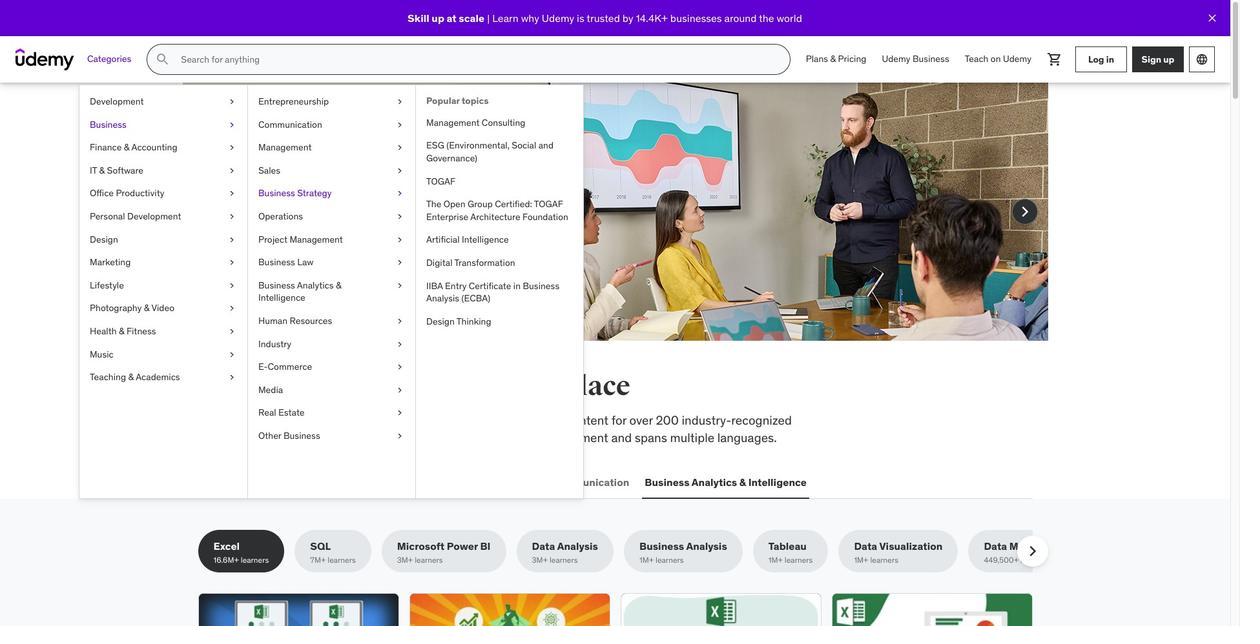 Task type: locate. For each thing, give the bounding box(es) containing it.
management inside management consulting link
[[426, 117, 480, 128]]

5 learners from the left
[[656, 556, 684, 566]]

xsmall image inside the health & fitness link
[[227, 326, 237, 338]]

teaching & academics
[[90, 372, 180, 383]]

xsmall image inside 'communication' link
[[395, 119, 405, 131]]

0 horizontal spatial 3m+
[[397, 556, 413, 566]]

intelligence down languages.
[[749, 476, 807, 489]]

communication for communication button
[[551, 476, 630, 489]]

up for sign
[[1164, 53, 1175, 65]]

xsmall image inside industry link
[[395, 338, 405, 351]]

1 vertical spatial up
[[1164, 53, 1175, 65]]

business analytics & intelligence for 'business analytics & intelligence' button
[[645, 476, 807, 489]]

1m+ for data visualization
[[854, 556, 869, 566]]

intelligence inside business analytics & intelligence
[[258, 292, 305, 304]]

all the skills you need in one place
[[198, 370, 631, 403]]

2 horizontal spatial intelligence
[[749, 476, 807, 489]]

1 vertical spatial analytics
[[692, 476, 737, 489]]

management for management
[[258, 142, 312, 153]]

the left "world"
[[759, 11, 775, 24]]

1 vertical spatial communication
[[551, 476, 630, 489]]

togaf inside the open group certified: togaf enterprise architecture foundation
[[534, 198, 563, 210]]

business
[[913, 53, 950, 65], [90, 119, 127, 130], [258, 188, 295, 199], [258, 257, 295, 268], [258, 280, 295, 291], [523, 280, 560, 292], [284, 430, 320, 442], [645, 476, 690, 489], [640, 540, 684, 553]]

intelligence for 'business analytics & intelligence' button
[[749, 476, 807, 489]]

next image for the topic filters element
[[1023, 542, 1043, 562]]

transformation
[[455, 257, 515, 269]]

xsmall image inside marketing link
[[227, 257, 237, 269]]

up
[[432, 11, 445, 24], [1164, 53, 1175, 65]]

accounting
[[131, 142, 177, 153]]

0 vertical spatial management
[[426, 117, 480, 128]]

law
[[297, 257, 314, 268]]

7m+
[[310, 556, 326, 566]]

1 horizontal spatial data
[[854, 540, 878, 553]]

sql
[[310, 540, 331, 553]]

2 learners from the left
[[328, 556, 356, 566]]

the open group certified: togaf enterprise architecture foundation link
[[416, 193, 583, 229]]

xsmall image
[[395, 96, 405, 108], [227, 142, 237, 154], [395, 142, 405, 154], [227, 165, 237, 177], [395, 165, 405, 177], [395, 188, 405, 200], [395, 211, 405, 223], [227, 280, 237, 292], [395, 280, 405, 292], [227, 303, 237, 315], [395, 315, 405, 328], [227, 349, 237, 361], [395, 361, 405, 374], [227, 372, 237, 384], [395, 430, 405, 443]]

finance
[[90, 142, 122, 153]]

1 vertical spatial development
[[127, 211, 181, 222]]

1 vertical spatial togaf
[[534, 198, 563, 210]]

0 horizontal spatial to
[[379, 413, 391, 428]]

2 horizontal spatial analysis
[[687, 540, 727, 553]]

management up sales
[[258, 142, 312, 153]]

0 vertical spatial next image
[[1015, 202, 1035, 222]]

xsmall image inside design link
[[227, 234, 237, 246]]

communication down development
[[551, 476, 630, 489]]

xsmall image for lifestyle
[[227, 280, 237, 292]]

& right it
[[99, 165, 105, 176]]

xsmall image for industry
[[395, 338, 405, 351]]

2 1m+ from the left
[[769, 556, 783, 566]]

& left video on the left of the page
[[144, 303, 149, 314]]

xsmall image for music
[[227, 349, 237, 361]]

0 horizontal spatial up
[[432, 11, 445, 24]]

teaching
[[90, 372, 126, 383]]

0 horizontal spatial intelligence
[[258, 292, 305, 304]]

togaf up the the
[[426, 175, 456, 187]]

1 horizontal spatial intelligence
[[462, 234, 509, 246]]

xsmall image inside sales link
[[395, 165, 405, 177]]

development inside button
[[225, 476, 291, 489]]

200
[[656, 413, 679, 428]]

xsmall image inside project management link
[[395, 234, 405, 246]]

skills up supports
[[349, 413, 377, 428]]

0 vertical spatial togaf
[[426, 175, 456, 187]]

1 horizontal spatial analytics
[[692, 476, 737, 489]]

iiba
[[426, 280, 443, 292]]

1 learners from the left
[[241, 556, 269, 566]]

log in
[[1089, 53, 1115, 65]]

udemy inside "link"
[[882, 53, 911, 65]]

1 vertical spatial business analytics & intelligence
[[645, 476, 807, 489]]

xsmall image for media
[[395, 384, 405, 397]]

in up including
[[481, 370, 506, 403]]

management inside project management link
[[290, 234, 343, 245]]

development
[[90, 96, 144, 107], [127, 211, 181, 222], [225, 476, 291, 489]]

udemy up project management on the top of page
[[271, 214, 309, 230]]

pricing
[[838, 53, 867, 65]]

learners inside business analysis 1m+ learners
[[656, 556, 684, 566]]

business strategy element
[[415, 85, 583, 499]]

udemy
[[542, 11, 575, 24], [882, 53, 911, 65], [1003, 53, 1032, 65], [271, 214, 309, 230]]

2 horizontal spatial data
[[984, 540, 1008, 553]]

3 learners from the left
[[415, 556, 443, 566]]

leadership button
[[398, 467, 458, 498]]

learn
[[492, 11, 519, 24]]

business analytics & intelligence down languages.
[[645, 476, 807, 489]]

0 vertical spatial the
[[759, 11, 775, 24]]

intelligence for business analytics & intelligence link
[[258, 292, 305, 304]]

1 vertical spatial to
[[379, 413, 391, 428]]

web
[[201, 476, 223, 489]]

governance)
[[426, 152, 478, 164]]

analytics down multiple
[[692, 476, 737, 489]]

analytics down law
[[297, 280, 334, 291]]

digital
[[426, 257, 453, 269]]

xsmall image inside 'music' link
[[227, 349, 237, 361]]

xsmall image for communication
[[395, 119, 405, 131]]

design left thinking
[[426, 316, 455, 327]]

next image inside the topic filters element
[[1023, 542, 1043, 562]]

xsmall image inside the 'entrepreneurship' link
[[395, 96, 405, 108]]

enterprise
[[426, 211, 469, 223]]

health
[[90, 326, 117, 337]]

1 horizontal spatial to
[[456, 197, 467, 213]]

data inside data modeling 449,500+ learners
[[984, 540, 1008, 553]]

xsmall image for operations
[[395, 211, 405, 223]]

(environmental,
[[447, 140, 510, 151]]

3 data from the left
[[984, 540, 1008, 553]]

1 3m+ from the left
[[397, 556, 413, 566]]

1m+ inside data visualization 1m+ learners
[[854, 556, 869, 566]]

analytics
[[297, 280, 334, 291], [692, 476, 737, 489]]

xsmall image for project management
[[395, 234, 405, 246]]

data inside data visualization 1m+ learners
[[854, 540, 878, 553]]

1 horizontal spatial communication
[[551, 476, 630, 489]]

0 horizontal spatial the
[[241, 370, 282, 403]]

xsmall image inside business link
[[227, 119, 237, 131]]

business law
[[258, 257, 314, 268]]

intelligence inside button
[[749, 476, 807, 489]]

the up the real
[[241, 370, 282, 403]]

3 1m+ from the left
[[854, 556, 869, 566]]

3m+ inside "microsoft power bi 3m+ learners"
[[397, 556, 413, 566]]

xsmall image inside media link
[[395, 384, 405, 397]]

1 vertical spatial and
[[612, 430, 632, 446]]

design down personal
[[90, 234, 118, 245]]

to up supports
[[379, 413, 391, 428]]

6 learners from the left
[[785, 556, 813, 566]]

2 data from the left
[[854, 540, 878, 553]]

&
[[831, 53, 836, 65], [124, 142, 130, 153], [99, 165, 105, 176], [336, 280, 342, 291], [144, 303, 149, 314], [119, 326, 124, 337], [128, 372, 134, 383], [740, 476, 746, 489]]

sales
[[258, 165, 281, 176]]

4 learners from the left
[[550, 556, 578, 566]]

design for design thinking
[[426, 316, 455, 327]]

xsmall image inside 'lifestyle' link
[[227, 280, 237, 292]]

0 horizontal spatial 1m+
[[640, 556, 654, 566]]

skill up at scale | learn why udemy is trusted by 14.4k+ businesses around the world
[[408, 11, 802, 24]]

1 vertical spatial skills
[[349, 413, 377, 428]]

xsmall image for management
[[395, 142, 405, 154]]

data up 449,500+
[[984, 540, 1008, 553]]

3m+ inside data analysis 3m+ learners
[[532, 556, 548, 566]]

need
[[414, 370, 476, 403]]

development down office productivity link
[[127, 211, 181, 222]]

analysis for data
[[557, 540, 598, 553]]

why inside build ready-for- anything teams see why leading organizations choose to learn with udemy business.
[[269, 197, 290, 213]]

0 horizontal spatial business analytics & intelligence
[[258, 280, 342, 304]]

development link
[[79, 90, 247, 113]]

2 vertical spatial intelligence
[[749, 476, 807, 489]]

0 horizontal spatial in
[[481, 370, 506, 403]]

teams
[[341, 165, 404, 192]]

businesses
[[671, 11, 722, 24]]

|
[[487, 11, 490, 24]]

business analytics & intelligence inside button
[[645, 476, 807, 489]]

to inside build ready-for- anything teams see why leading organizations choose to learn with udemy business.
[[456, 197, 467, 213]]

communication inside button
[[551, 476, 630, 489]]

1 data from the left
[[532, 540, 555, 553]]

submit search image
[[155, 52, 171, 67]]

0 vertical spatial in
[[1107, 53, 1115, 65]]

data inside data analysis 3m+ learners
[[532, 540, 555, 553]]

microsoft
[[397, 540, 445, 553]]

0 vertical spatial up
[[432, 11, 445, 24]]

xsmall image for other business
[[395, 430, 405, 443]]

analysis inside data analysis 3m+ learners
[[557, 540, 598, 553]]

management inside the management link
[[258, 142, 312, 153]]

data for data analysis
[[532, 540, 555, 553]]

scale
[[459, 11, 485, 24]]

xsmall image inside other business "link"
[[395, 430, 405, 443]]

2 3m+ from the left
[[532, 556, 548, 566]]

0 vertical spatial to
[[456, 197, 467, 213]]

for
[[612, 413, 627, 428]]

why right see at the top of page
[[269, 197, 290, 213]]

to left group
[[456, 197, 467, 213]]

foundation
[[523, 211, 569, 223]]

in right certificate at the left
[[514, 280, 521, 292]]

2 vertical spatial development
[[225, 476, 291, 489]]

xsmall image for office productivity
[[227, 188, 237, 200]]

& for pricing
[[831, 53, 836, 65]]

xsmall image inside the personal development link
[[227, 211, 237, 223]]

office
[[90, 188, 114, 199]]

1 horizontal spatial in
[[514, 280, 521, 292]]

iiba entry certificate in business analysis (ecba) link
[[416, 275, 583, 311]]

udemy image
[[16, 48, 74, 70]]

to
[[456, 197, 467, 213], [379, 413, 391, 428]]

in
[[1107, 53, 1115, 65], [514, 280, 521, 292], [481, 370, 506, 403]]

why for scale
[[521, 11, 540, 24]]

in inside log in link
[[1107, 53, 1115, 65]]

0 vertical spatial intelligence
[[462, 234, 509, 246]]

1 horizontal spatial and
[[612, 430, 632, 446]]

0 vertical spatial design
[[90, 234, 118, 245]]

& for video
[[144, 303, 149, 314]]

xsmall image inside it & software link
[[227, 165, 237, 177]]

2 vertical spatial in
[[481, 370, 506, 403]]

& down languages.
[[740, 476, 746, 489]]

technical
[[393, 413, 443, 428]]

business analytics & intelligence up 'human resources'
[[258, 280, 342, 304]]

0 vertical spatial analytics
[[297, 280, 334, 291]]

1 vertical spatial management
[[258, 142, 312, 153]]

1 vertical spatial intelligence
[[258, 292, 305, 304]]

1 vertical spatial design
[[426, 316, 455, 327]]

entrepreneurship
[[258, 96, 329, 107]]

one
[[511, 370, 558, 403]]

0 horizontal spatial analysis
[[426, 293, 460, 304]]

0 horizontal spatial analytics
[[297, 280, 334, 291]]

& for accounting
[[124, 142, 130, 153]]

xsmall image inside business law 'link'
[[395, 257, 405, 269]]

xsmall image inside business strategy link
[[395, 188, 405, 200]]

topics,
[[446, 413, 482, 428]]

development for web
[[225, 476, 291, 489]]

request
[[252, 250, 293, 263]]

communication for 'communication' link
[[258, 119, 322, 130]]

& right plans
[[831, 53, 836, 65]]

xsmall image inside office productivity link
[[227, 188, 237, 200]]

7 learners from the left
[[871, 556, 899, 566]]

xsmall image inside teaching & academics link
[[227, 372, 237, 384]]

and down for
[[612, 430, 632, 446]]

udemy right on
[[1003, 53, 1032, 65]]

commerce
[[268, 361, 312, 373]]

learners inside tableau 1m+ learners
[[785, 556, 813, 566]]

management up demo
[[290, 234, 343, 245]]

health & fitness
[[90, 326, 156, 337]]

design thinking link
[[416, 311, 583, 334]]

2 horizontal spatial 1m+
[[854, 556, 869, 566]]

1 vertical spatial in
[[514, 280, 521, 292]]

why
[[521, 11, 540, 24], [269, 197, 290, 213]]

intelligence inside business strategy element
[[462, 234, 509, 246]]

other
[[258, 430, 281, 442]]

0 vertical spatial why
[[521, 11, 540, 24]]

learners
[[241, 556, 269, 566], [328, 556, 356, 566], [415, 556, 443, 566], [550, 556, 578, 566], [656, 556, 684, 566], [785, 556, 813, 566], [871, 556, 899, 566], [1021, 556, 1049, 566]]

xsmall image inside development link
[[227, 96, 237, 108]]

next image inside the carousel element
[[1015, 202, 1035, 222]]

design thinking
[[426, 316, 491, 327]]

0 horizontal spatial and
[[539, 140, 554, 151]]

log
[[1089, 53, 1105, 65]]

other business
[[258, 430, 320, 442]]

1 horizontal spatial 3m+
[[532, 556, 548, 566]]

architecture
[[471, 211, 521, 223]]

next image
[[1015, 202, 1035, 222], [1023, 542, 1043, 562]]

analytics inside button
[[692, 476, 737, 489]]

management for management consulting
[[426, 117, 480, 128]]

covering critical workplace skills to technical topics, including prep content for over 200 industry-recognized certifications, our catalog supports well-rounded professional development and spans multiple languages.
[[198, 413, 792, 446]]

1 horizontal spatial why
[[521, 11, 540, 24]]

music
[[90, 349, 114, 360]]

2 horizontal spatial in
[[1107, 53, 1115, 65]]

learners inside "microsoft power bi 3m+ learners"
[[415, 556, 443, 566]]

& right finance
[[124, 142, 130, 153]]

and inside covering critical workplace skills to technical topics, including prep content for over 200 industry-recognized certifications, our catalog supports well-rounded professional development and spans multiple languages.
[[612, 430, 632, 446]]

0 vertical spatial business analytics & intelligence
[[258, 280, 342, 304]]

digital transformation
[[426, 257, 515, 269]]

xsmall image inside 'operations' link
[[395, 211, 405, 223]]

0 vertical spatial communication
[[258, 119, 322, 130]]

& right teaching
[[128, 372, 134, 383]]

0 horizontal spatial communication
[[258, 119, 322, 130]]

udemy business
[[882, 53, 950, 65]]

& for fitness
[[119, 326, 124, 337]]

1 horizontal spatial up
[[1164, 53, 1175, 65]]

xsmall image for real estate
[[395, 407, 405, 420]]

& right health in the left bottom of the page
[[119, 326, 124, 337]]

1 horizontal spatial togaf
[[534, 198, 563, 210]]

management down popular topics
[[426, 117, 480, 128]]

xsmall image inside the real estate link
[[395, 407, 405, 420]]

udemy right the pricing
[[882, 53, 911, 65]]

0 horizontal spatial data
[[532, 540, 555, 553]]

development right web on the left bottom of the page
[[225, 476, 291, 489]]

design inside business strategy element
[[426, 316, 455, 327]]

in right log
[[1107, 53, 1115, 65]]

1 horizontal spatial analysis
[[557, 540, 598, 553]]

& inside button
[[740, 476, 746, 489]]

xsmall image inside the management link
[[395, 142, 405, 154]]

and right "social"
[[539, 140, 554, 151]]

togaf
[[426, 175, 456, 187], [534, 198, 563, 210]]

togaf up 'foundation' on the top left of page
[[534, 198, 563, 210]]

data right bi
[[532, 540, 555, 553]]

1 horizontal spatial 1m+
[[769, 556, 783, 566]]

data
[[532, 540, 555, 553], [854, 540, 878, 553], [984, 540, 1008, 553]]

analysis
[[426, 293, 460, 304], [557, 540, 598, 553], [687, 540, 727, 553]]

analytics inside business analytics & intelligence
[[297, 280, 334, 291]]

1 horizontal spatial business analytics & intelligence
[[645, 476, 807, 489]]

to inside covering critical workplace skills to technical topics, including prep content for over 200 industry-recognized certifications, our catalog supports well-rounded professional development and spans multiple languages.
[[379, 413, 391, 428]]

xsmall image inside business analytics & intelligence link
[[395, 280, 405, 292]]

human resources
[[258, 315, 332, 327]]

xsmall image inside human resources link
[[395, 315, 405, 328]]

intelligence up human
[[258, 292, 305, 304]]

development down "categories" "dropdown button"
[[90, 96, 144, 107]]

xsmall image inside photography & video link
[[227, 303, 237, 315]]

0 horizontal spatial design
[[90, 234, 118, 245]]

1 1m+ from the left
[[640, 556, 654, 566]]

0 horizontal spatial why
[[269, 197, 290, 213]]

excel
[[214, 540, 240, 553]]

1 vertical spatial next image
[[1023, 542, 1043, 562]]

up right sign
[[1164, 53, 1175, 65]]

xsmall image inside "finance & accounting" link
[[227, 142, 237, 154]]

& for software
[[99, 165, 105, 176]]

business analytics & intelligence for business analytics & intelligence link
[[258, 280, 342, 304]]

data left the visualization
[[854, 540, 878, 553]]

skills
[[287, 370, 357, 403], [349, 413, 377, 428]]

why right learn
[[521, 11, 540, 24]]

all
[[198, 370, 236, 403]]

analysis inside business analysis 1m+ learners
[[687, 540, 727, 553]]

xsmall image for personal development
[[227, 211, 237, 223]]

learners inside data analysis 3m+ learners
[[550, 556, 578, 566]]

development for personal
[[127, 211, 181, 222]]

entrepreneurship link
[[248, 90, 415, 113]]

well-
[[391, 430, 418, 446]]

world
[[777, 11, 802, 24]]

1m+ inside business analysis 1m+ learners
[[640, 556, 654, 566]]

by
[[623, 11, 634, 24]]

1 vertical spatial why
[[269, 197, 290, 213]]

xsmall image for development
[[227, 96, 237, 108]]

xsmall image inside e-commerce link
[[395, 361, 405, 374]]

skills up workplace
[[287, 370, 357, 403]]

management consulting link
[[416, 112, 583, 135]]

1 horizontal spatial design
[[426, 316, 455, 327]]

teach
[[965, 53, 989, 65]]

8 learners from the left
[[1021, 556, 1049, 566]]

1m+ inside tableau 1m+ learners
[[769, 556, 783, 566]]

up left at
[[432, 11, 445, 24]]

xsmall image
[[227, 96, 237, 108], [227, 119, 237, 131], [395, 119, 405, 131], [227, 188, 237, 200], [227, 211, 237, 223], [227, 234, 237, 246], [395, 234, 405, 246], [227, 257, 237, 269], [395, 257, 405, 269], [227, 326, 237, 338], [395, 338, 405, 351], [395, 384, 405, 397], [395, 407, 405, 420]]

0 vertical spatial and
[[539, 140, 554, 151]]

xsmall image for human resources
[[395, 315, 405, 328]]

leading
[[293, 197, 334, 213]]

analytics for business analytics & intelligence link
[[297, 280, 334, 291]]

2 vertical spatial management
[[290, 234, 343, 245]]

communication down entrepreneurship on the top of the page
[[258, 119, 322, 130]]

intelligence up transformation
[[462, 234, 509, 246]]



Task type: vqa. For each thing, say whether or not it's contained in the screenshot.
second 1M+
yes



Task type: describe. For each thing, give the bounding box(es) containing it.
media
[[258, 384, 283, 396]]

teach on udemy link
[[957, 44, 1040, 75]]

data for data visualization
[[854, 540, 878, 553]]

our
[[275, 430, 293, 446]]

xsmall image for finance & accounting
[[227, 142, 237, 154]]

learners inside sql 7m+ learners
[[328, 556, 356, 566]]

photography
[[90, 303, 142, 314]]

software
[[107, 165, 143, 176]]

business inside business analytics & intelligence
[[258, 280, 295, 291]]

xsmall image for marketing
[[227, 257, 237, 269]]

up for skill
[[432, 11, 445, 24]]

topic filters element
[[198, 531, 1072, 573]]

business inside business analysis 1m+ learners
[[640, 540, 684, 553]]

learners inside excel 16.6m+ learners
[[241, 556, 269, 566]]

management link
[[248, 136, 415, 159]]

analytics for 'business analytics & intelligence' button
[[692, 476, 737, 489]]

workplace
[[290, 413, 346, 428]]

next image for the carousel element
[[1015, 202, 1035, 222]]

categories button
[[79, 44, 139, 75]]

place
[[563, 370, 631, 403]]

skill
[[408, 11, 430, 24]]

14.4k+
[[636, 11, 668, 24]]

analysis inside the iiba entry certificate in business analysis (ecba)
[[426, 293, 460, 304]]

xsmall image for photography & video
[[227, 303, 237, 315]]

other business link
[[248, 425, 415, 448]]

xsmall image for design
[[227, 234, 237, 246]]

catalog
[[296, 430, 337, 446]]

log in link
[[1076, 47, 1128, 72]]

artificial intelligence
[[426, 234, 509, 246]]

skills inside covering critical workplace skills to technical topics, including prep content for over 200 industry-recognized certifications, our catalog supports well-rounded professional development and spans multiple languages.
[[349, 413, 377, 428]]

build ready-for- anything teams see why leading organizations choose to learn with udemy business.
[[245, 139, 497, 230]]

iiba entry certificate in business analysis (ecba)
[[426, 280, 560, 304]]

0 vertical spatial skills
[[287, 370, 357, 403]]

0 vertical spatial development
[[90, 96, 144, 107]]

bi
[[480, 540, 491, 553]]

plans & pricing link
[[798, 44, 875, 75]]

popular topics
[[426, 95, 489, 107]]

why for anything
[[269, 197, 290, 213]]

personal
[[90, 211, 125, 222]]

with
[[245, 214, 268, 230]]

real estate
[[258, 407, 305, 419]]

health & fitness link
[[79, 320, 247, 343]]

over
[[630, 413, 653, 428]]

human resources link
[[248, 310, 415, 333]]

it & software link
[[79, 159, 247, 182]]

consulting
[[482, 117, 526, 128]]

16.6m+
[[214, 556, 239, 566]]

learners inside data modeling 449,500+ learners
[[1021, 556, 1049, 566]]

xsmall image for it & software
[[227, 165, 237, 177]]

digital transformation link
[[416, 252, 583, 275]]

academics
[[136, 372, 180, 383]]

lifestyle link
[[79, 274, 247, 297]]

development
[[537, 430, 609, 446]]

photography & video link
[[79, 297, 247, 320]]

xsmall image for business law
[[395, 257, 405, 269]]

xsmall image for sales
[[395, 165, 405, 177]]

& for academics
[[128, 372, 134, 383]]

449,500+
[[984, 556, 1019, 566]]

thinking
[[457, 316, 491, 327]]

certifications,
[[198, 430, 273, 446]]

office productivity link
[[79, 182, 247, 205]]

on
[[991, 53, 1001, 65]]

udemy left is
[[542, 11, 575, 24]]

business inside button
[[645, 476, 690, 489]]

including
[[485, 413, 535, 428]]

xsmall image for e-commerce
[[395, 361, 405, 374]]

sign
[[1142, 53, 1162, 65]]

at
[[447, 11, 457, 24]]

1m+ for business analysis
[[640, 556, 654, 566]]

certified:
[[495, 198, 532, 210]]

leadership
[[401, 476, 455, 489]]

industry link
[[248, 333, 415, 356]]

business link
[[79, 113, 247, 136]]

business analytics & intelligence button
[[643, 467, 810, 498]]

business strategy
[[258, 188, 332, 199]]

tableau
[[769, 540, 807, 553]]

xsmall image for business strategy
[[395, 188, 405, 200]]

critical
[[250, 413, 287, 428]]

around
[[725, 11, 757, 24]]

0 horizontal spatial togaf
[[426, 175, 456, 187]]

artificial intelligence link
[[416, 229, 583, 252]]

xsmall image for business analytics & intelligence
[[395, 280, 405, 292]]

design for design
[[90, 234, 118, 245]]

& down business law 'link'
[[336, 280, 342, 291]]

resources
[[290, 315, 332, 327]]

choose
[[413, 197, 453, 213]]

it & software
[[90, 165, 143, 176]]

business law link
[[248, 251, 415, 274]]

covering
[[198, 413, 247, 428]]

carousel element
[[183, 83, 1048, 372]]

shopping cart with 0 items image
[[1047, 52, 1063, 67]]

learners inside data visualization 1m+ learners
[[871, 556, 899, 566]]

open
[[444, 198, 466, 210]]

build
[[245, 139, 301, 166]]

sign up
[[1142, 53, 1175, 65]]

1 vertical spatial the
[[241, 370, 282, 403]]

multiple
[[670, 430, 715, 446]]

business inside the iiba entry certificate in business analysis (ecba)
[[523, 280, 560, 292]]

togaf link
[[416, 170, 583, 193]]

anything
[[245, 165, 337, 192]]

xsmall image for health & fitness
[[227, 326, 237, 338]]

Search for anything text field
[[179, 48, 775, 70]]

human
[[258, 315, 288, 327]]

and inside esg (environmental, social and governance)
[[539, 140, 554, 151]]

esg (environmental, social and governance)
[[426, 140, 554, 164]]

business analysis 1m+ learners
[[640, 540, 727, 566]]

microsoft power bi 3m+ learners
[[397, 540, 491, 566]]

xsmall image for entrepreneurship
[[395, 96, 405, 108]]

finance & accounting
[[90, 142, 177, 153]]

plans & pricing
[[806, 53, 867, 65]]

1 horizontal spatial the
[[759, 11, 775, 24]]

xsmall image for business
[[227, 119, 237, 131]]

it
[[90, 165, 97, 176]]

e-commerce link
[[248, 356, 415, 379]]

teaching & academics link
[[79, 366, 247, 389]]

the open group certified: togaf enterprise architecture foundation
[[426, 198, 569, 223]]

real
[[258, 407, 276, 419]]

xsmall image for teaching & academics
[[227, 372, 237, 384]]

design link
[[79, 228, 247, 251]]

excel 16.6m+ learners
[[214, 540, 269, 566]]

close image
[[1206, 12, 1219, 25]]

udemy inside build ready-for- anything teams see why leading organizations choose to learn with udemy business.
[[271, 214, 309, 230]]

you
[[362, 370, 409, 403]]

data for data modeling
[[984, 540, 1008, 553]]

marketing link
[[79, 251, 247, 274]]

categories
[[87, 53, 131, 65]]

communication button
[[549, 467, 632, 498]]

udemy business link
[[875, 44, 957, 75]]

analysis for business
[[687, 540, 727, 553]]

organizations
[[337, 197, 410, 213]]

choose a language image
[[1196, 53, 1209, 66]]

sales link
[[248, 159, 415, 182]]

certificate
[[469, 280, 511, 292]]

in inside the iiba entry certificate in business analysis (ecba)
[[514, 280, 521, 292]]



